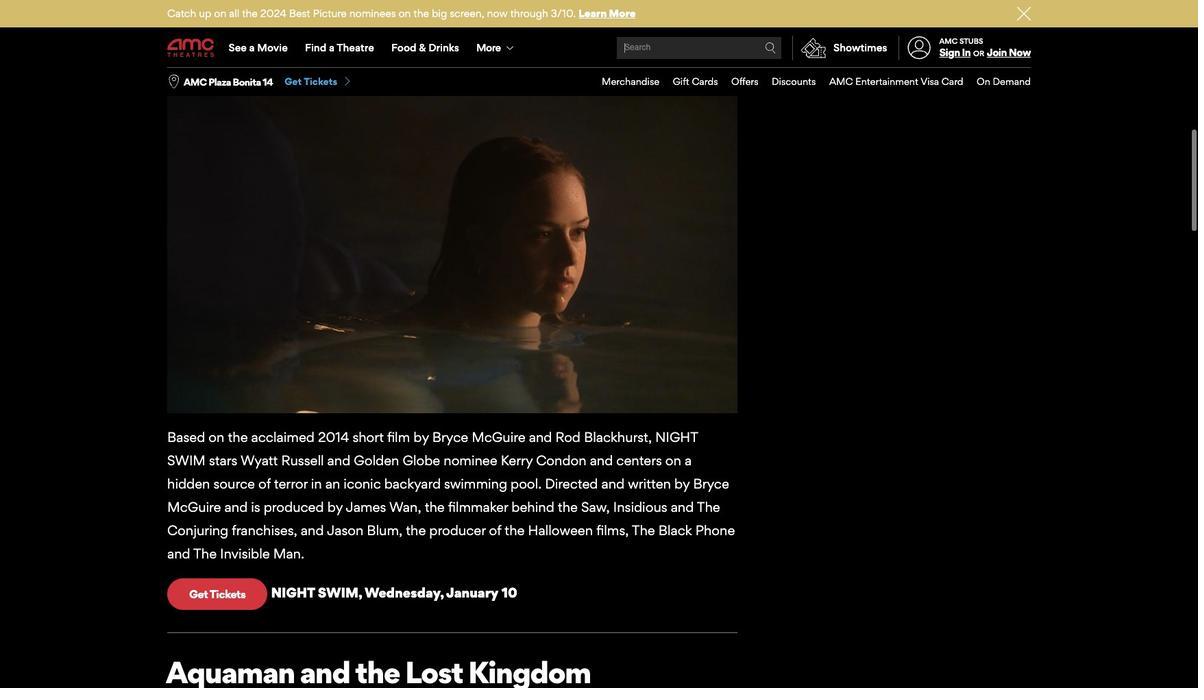 Task type: locate. For each thing, give the bounding box(es) containing it.
big left screen,
[[432, 7, 447, 20]]

0 vertical spatial the
[[697, 498, 720, 515]]

0 horizontal spatial amc
[[184, 76, 207, 87]]

more right learn
[[609, 7, 636, 20]]

1 vertical spatial get tickets
[[189, 586, 246, 600]]

amc stubs sign in or join now
[[939, 36, 1031, 59]]

based on the acclaimed 2014 short film by bryce mcguire and rod blackhurst, night swim stars wyatt russell and golden globe nominee kerry condon and centers on a hidden source of terror in an iconic backyard swimming pool. directed and written by bryce mcguire and is produced by james wan, the filmmaker behind the saw, insidious and the conjuring franchises, and jason blum, the producer of the halloween films, the black phone and the invisible man.
[[167, 428, 735, 562]]

2 vertical spatial the
[[193, 545, 217, 562]]

is
[[251, 498, 260, 515]]

picture
[[313, 7, 347, 20]]

menu down learn
[[167, 29, 1031, 67]]

get right 14
[[285, 75, 302, 87]]

wednesday,
[[365, 584, 444, 600]]

bryce up phone
[[693, 475, 729, 491]]

1 vertical spatial the
[[632, 522, 655, 538]]

up
[[199, 7, 211, 20]]

big inside about participating theatres, dates and movies showing on the big screen.
[[339, 11, 359, 27]]

of down wyatt
[[258, 475, 271, 491]]

get tickets down find
[[285, 75, 337, 87]]

tickets for the bottom get tickets "link"
[[210, 586, 246, 600]]

1 vertical spatial mcguire
[[167, 498, 221, 515]]

all
[[229, 7, 239, 20]]

stars
[[209, 451, 237, 468]]

and down "conjuring"
[[167, 545, 190, 562]]

the down 'wan,'
[[406, 522, 426, 538]]

showtimes link
[[792, 36, 887, 60]]

2 horizontal spatial amc
[[939, 36, 958, 46]]

0 vertical spatial get tickets
[[285, 75, 337, 87]]

1 vertical spatial bryce
[[693, 475, 729, 491]]

hidden
[[167, 475, 210, 491]]

mcguire up "conjuring"
[[167, 498, 221, 515]]

more inside button
[[476, 41, 501, 54]]

the
[[697, 498, 720, 515], [632, 522, 655, 538], [193, 545, 217, 562]]

the up phone
[[697, 498, 720, 515]]

0 vertical spatial by
[[413, 428, 429, 444]]

amc entertainment visa card
[[829, 75, 963, 87]]

a right centers
[[685, 451, 692, 468]]

0 horizontal spatial get
[[189, 586, 208, 600]]

rod
[[555, 428, 580, 444]]

produced
[[264, 498, 324, 515]]

0 horizontal spatial of
[[258, 475, 271, 491]]

night inside based on the acclaimed 2014 short film by bryce mcguire and rod blackhurst, night swim stars wyatt russell and golden globe nominee kerry condon and centers on a hidden source of terror in an iconic backyard swimming pool. directed and written by bryce mcguire and is produced by james wan, the filmmaker behind the saw, insidious and the conjuring franchises, and jason blum, the producer of the halloween films, the black phone and the invisible man.
[[655, 428, 698, 444]]

amc left plaza
[[184, 76, 207, 87]]

2 horizontal spatial by
[[674, 475, 690, 491]]

0 vertical spatial tickets
[[304, 75, 337, 87]]

on demand link
[[963, 68, 1031, 96]]

1 horizontal spatial more
[[609, 7, 636, 20]]

sign in button
[[939, 46, 971, 59]]

0 vertical spatial of
[[258, 475, 271, 491]]

cards
[[692, 75, 718, 87]]

a
[[249, 41, 255, 54], [329, 41, 334, 54], [685, 451, 692, 468]]

showtimes image
[[793, 36, 833, 60]]

insidious
[[613, 498, 667, 515]]

1 vertical spatial menu
[[588, 68, 1031, 96]]

a for theatre
[[329, 41, 334, 54]]

a right find
[[329, 41, 334, 54]]

the down "conjuring"
[[193, 545, 217, 562]]

0 vertical spatial night
[[655, 428, 698, 444]]

condon
[[536, 451, 586, 468]]

2 horizontal spatial a
[[685, 451, 692, 468]]

1 horizontal spatial the
[[632, 522, 655, 538]]

0 horizontal spatial get tickets
[[189, 586, 246, 600]]

1 horizontal spatial get tickets
[[285, 75, 337, 87]]

amc for sign
[[939, 36, 958, 46]]

see a movie link
[[220, 29, 296, 67]]

merchandise
[[602, 75, 659, 87]]

franchises,
[[232, 522, 297, 538]]

amc logo image
[[167, 39, 215, 57], [167, 39, 215, 57]]

nominees
[[349, 7, 396, 20]]

amc for bonita
[[184, 76, 207, 87]]

the down insidious
[[632, 522, 655, 538]]

0 vertical spatial menu
[[167, 29, 1031, 67]]

1 vertical spatial of
[[489, 522, 501, 538]]

join
[[987, 46, 1007, 59]]

filmmaker
[[448, 498, 508, 515]]

amc down "showtimes" link
[[829, 75, 853, 87]]

discounts
[[772, 75, 816, 87]]

get tickets link down invisible
[[167, 578, 268, 609]]

tickets
[[304, 75, 337, 87], [210, 586, 246, 600]]

based
[[167, 428, 205, 444]]

food & drinks
[[391, 41, 459, 54]]

1 horizontal spatial mcguire
[[472, 428, 525, 444]]

by right film
[[413, 428, 429, 444]]

merchandise link
[[588, 68, 659, 96]]

learn more link
[[578, 7, 636, 20]]

on
[[214, 7, 226, 20], [399, 7, 411, 20], [296, 11, 312, 27], [209, 428, 224, 444], [665, 451, 681, 468]]

get down "conjuring"
[[189, 586, 208, 600]]

the right 'wan,'
[[425, 498, 445, 515]]

0 horizontal spatial big
[[339, 11, 359, 27]]

of down filmmaker at the left of page
[[489, 522, 501, 538]]

theatre
[[337, 41, 374, 54]]

14
[[263, 76, 273, 87]]

the up &
[[414, 7, 429, 20]]

1 vertical spatial more
[[476, 41, 501, 54]]

a right see at the left top of the page
[[249, 41, 255, 54]]

menu down showtimes image
[[588, 68, 1031, 96]]

1 horizontal spatial a
[[329, 41, 334, 54]]

film
[[387, 428, 410, 444]]

amc inside amc stubs sign in or join now
[[939, 36, 958, 46]]

night
[[655, 428, 698, 444], [271, 584, 315, 600]]

on left picture
[[296, 11, 312, 27]]

1 vertical spatial tickets
[[210, 586, 246, 600]]

join now button
[[987, 46, 1031, 59]]

amc entertainment visa card link
[[816, 68, 963, 96]]

and inside about participating theatres, dates and movies showing on the big screen.
[[167, 11, 190, 27]]

man.
[[273, 545, 304, 562]]

get tickets link down find
[[285, 75, 353, 88]]

1 horizontal spatial bryce
[[693, 475, 729, 491]]

1 vertical spatial night
[[271, 584, 315, 600]]

wyatt
[[241, 451, 278, 468]]

blackhurst,
[[584, 428, 652, 444]]

1 horizontal spatial big
[[432, 7, 447, 20]]

get tickets down invisible
[[189, 586, 246, 600]]

and left is
[[224, 498, 248, 515]]

0 horizontal spatial tickets
[[210, 586, 246, 600]]

by right written
[[674, 475, 690, 491]]

1 horizontal spatial get
[[285, 75, 302, 87]]

night down man.
[[271, 584, 315, 600]]

find a theatre
[[305, 41, 374, 54]]

about
[[515, 0, 551, 4]]

0 vertical spatial get
[[285, 75, 302, 87]]

0 horizontal spatial a
[[249, 41, 255, 54]]

amc inside "button"
[[184, 76, 207, 87]]

plaza
[[208, 76, 231, 87]]

1 vertical spatial get
[[189, 586, 208, 600]]

the right best
[[316, 11, 336, 27]]

and left up
[[167, 11, 190, 27]]

night up centers
[[655, 428, 698, 444]]

amc plaza bonita 14
[[184, 76, 273, 87]]

a inside based on the acclaimed 2014 short film by bryce mcguire and rod blackhurst, night swim stars wyatt russell and golden globe nominee kerry condon and centers on a hidden source of terror in an iconic backyard swimming pool. directed and written by bryce mcguire and is produced by james wan, the filmmaker behind the saw, insidious and the conjuring franchises, and jason blum, the producer of the halloween films, the black phone and the invisible man.
[[685, 451, 692, 468]]

2 vertical spatial by
[[327, 498, 343, 515]]

0 horizontal spatial bryce
[[432, 428, 468, 444]]

on right nominees
[[399, 7, 411, 20]]

tickets down find
[[304, 75, 337, 87]]

learn
[[578, 7, 607, 20]]

a for movie
[[249, 41, 255, 54]]

amc for visa
[[829, 75, 853, 87]]

showtimes
[[833, 41, 887, 54]]

bryce up nominee
[[432, 428, 468, 444]]

1 horizontal spatial amc
[[829, 75, 853, 87]]

0 vertical spatial bryce
[[432, 428, 468, 444]]

bryce
[[432, 428, 468, 444], [693, 475, 729, 491]]

tickets for rightmost get tickets "link"
[[304, 75, 337, 87]]

screen.
[[362, 11, 407, 27]]

saw,
[[581, 498, 610, 515]]

tickets down invisible
[[210, 586, 246, 600]]

gift cards
[[673, 75, 718, 87]]

backyard
[[384, 475, 441, 491]]

theatres,
[[636, 0, 689, 4]]

on
[[977, 75, 990, 87]]

1 horizontal spatial by
[[413, 428, 429, 444]]

directed
[[545, 475, 598, 491]]

menu
[[167, 29, 1031, 67], [588, 68, 1031, 96]]

1 vertical spatial get tickets link
[[167, 578, 268, 609]]

swim
[[167, 451, 206, 468]]

0 horizontal spatial mcguire
[[167, 498, 221, 515]]

0 horizontal spatial the
[[193, 545, 217, 562]]

mcguire up "kerry"
[[472, 428, 525, 444]]

more down now
[[476, 41, 501, 54]]

drinks
[[428, 41, 459, 54]]

sign in or join amc stubs element
[[898, 29, 1031, 67]]

on up written
[[665, 451, 681, 468]]

catch up on all the 2024 best picture nominees on the big screen, now through 3/10. learn more
[[167, 7, 636, 20]]

0 vertical spatial more
[[609, 7, 636, 20]]

screen,
[[450, 7, 484, 20]]

big up the theatre
[[339, 11, 359, 27]]

offers
[[731, 75, 758, 87]]

by down an
[[327, 498, 343, 515]]

amc up 'sign'
[[939, 36, 958, 46]]

food & drinks link
[[383, 29, 468, 67]]

and down produced
[[301, 522, 324, 538]]

get tickets link
[[285, 75, 353, 88], [167, 578, 268, 609]]

1 horizontal spatial tickets
[[304, 75, 337, 87]]

cookie consent banner dialog
[[0, 651, 1198, 688]]

night
[[166, 42, 242, 79]]

0 horizontal spatial get tickets link
[[167, 578, 268, 609]]

1 horizontal spatial night
[[655, 428, 698, 444]]

1 vertical spatial by
[[674, 475, 690, 491]]

and up the saw,
[[601, 475, 624, 491]]

0 horizontal spatial more
[[476, 41, 501, 54]]

2024
[[260, 7, 286, 20]]

by
[[413, 428, 429, 444], [674, 475, 690, 491], [327, 498, 343, 515]]

0 vertical spatial get tickets link
[[285, 75, 353, 88]]



Task type: describe. For each thing, give the bounding box(es) containing it.
search the AMC website text field
[[622, 43, 765, 53]]

stubs
[[959, 36, 983, 46]]

swim,
[[318, 584, 362, 600]]

0 vertical spatial mcguire
[[472, 428, 525, 444]]

halloween
[[528, 522, 593, 538]]

get for the bottom get tickets "link"
[[189, 586, 208, 600]]

catch
[[167, 7, 196, 20]]

2014
[[318, 428, 349, 444]]

1 horizontal spatial of
[[489, 522, 501, 538]]

about participating theatres, dates and movies showing on the big screen.
[[167, 0, 725, 27]]

see
[[229, 41, 247, 54]]

see a movie
[[229, 41, 288, 54]]

on left all
[[214, 7, 226, 20]]

bonita
[[233, 76, 261, 87]]

written
[[628, 475, 671, 491]]

now
[[487, 7, 508, 20]]

on up stars
[[209, 428, 224, 444]]

night swim
[[166, 42, 323, 79]]

the right all
[[242, 7, 258, 20]]

james
[[346, 498, 386, 515]]

invisible
[[220, 545, 270, 562]]

menu containing more
[[167, 29, 1031, 67]]

wan,
[[389, 498, 421, 515]]

blum,
[[367, 522, 402, 538]]

food
[[391, 41, 416, 54]]

nominee
[[444, 451, 497, 468]]

iconic
[[344, 475, 381, 491]]

the inside about participating theatres, dates and movies showing on the big screen.
[[316, 11, 336, 27]]

get for rightmost get tickets "link"
[[285, 75, 302, 87]]

and down 2014
[[327, 451, 350, 468]]

or
[[973, 49, 984, 58]]

night swim, wednesday, january 10
[[271, 584, 517, 600]]

swimming
[[444, 475, 507, 491]]

the up stars
[[228, 428, 248, 444]]

russell
[[281, 451, 324, 468]]

conjuring
[[167, 522, 228, 538]]

get tickets for the bottom get tickets "link"
[[189, 586, 246, 600]]

more button
[[468, 29, 525, 67]]

movies
[[194, 11, 238, 27]]

0 horizontal spatial night
[[271, 584, 315, 600]]

terror
[[274, 475, 308, 491]]

in
[[311, 475, 322, 491]]

dates
[[692, 0, 725, 4]]

on inside about participating theatres, dates and movies showing on the big screen.
[[296, 11, 312, 27]]

january
[[446, 584, 499, 600]]

the down directed
[[558, 498, 578, 515]]

pool.
[[511, 475, 542, 491]]

phone
[[695, 522, 735, 538]]

0 horizontal spatial by
[[327, 498, 343, 515]]

demand
[[993, 75, 1031, 87]]

and up black
[[671, 498, 694, 515]]

and down the blackhurst,
[[590, 451, 613, 468]]

films,
[[596, 522, 629, 538]]

jason
[[327, 522, 363, 538]]

card
[[942, 75, 963, 87]]

in
[[962, 46, 971, 59]]

menu containing merchandise
[[588, 68, 1031, 96]]

discounts link
[[758, 68, 816, 96]]

golden
[[354, 451, 399, 468]]

get tickets for rightmost get tickets "link"
[[285, 75, 337, 87]]

through
[[510, 7, 548, 20]]

1 horizontal spatial get tickets link
[[285, 75, 353, 88]]

globe
[[403, 451, 440, 468]]

entertainment
[[855, 75, 918, 87]]

2 horizontal spatial the
[[697, 498, 720, 515]]

sign
[[939, 46, 960, 59]]

on demand
[[977, 75, 1031, 87]]

gift
[[673, 75, 689, 87]]

swim
[[248, 42, 323, 79]]

acclaimed
[[251, 428, 315, 444]]

source
[[214, 475, 255, 491]]

10
[[501, 584, 517, 600]]

&
[[419, 41, 426, 54]]

3/10.
[[551, 7, 576, 20]]

find
[[305, 41, 326, 54]]

visa
[[921, 75, 939, 87]]

user profile image
[[900, 37, 938, 59]]

kerry
[[501, 451, 533, 468]]

offers link
[[718, 68, 758, 96]]

an
[[325, 475, 340, 491]]

and left rod
[[529, 428, 552, 444]]

submit search icon image
[[765, 42, 776, 53]]

movie
[[257, 41, 288, 54]]

producer
[[429, 522, 486, 538]]

best
[[289, 7, 310, 20]]

short
[[353, 428, 384, 444]]

behind
[[511, 498, 554, 515]]

the down behind
[[505, 522, 525, 538]]



Task type: vqa. For each thing, say whether or not it's contained in the screenshot.
the left "THEATRE"
no



